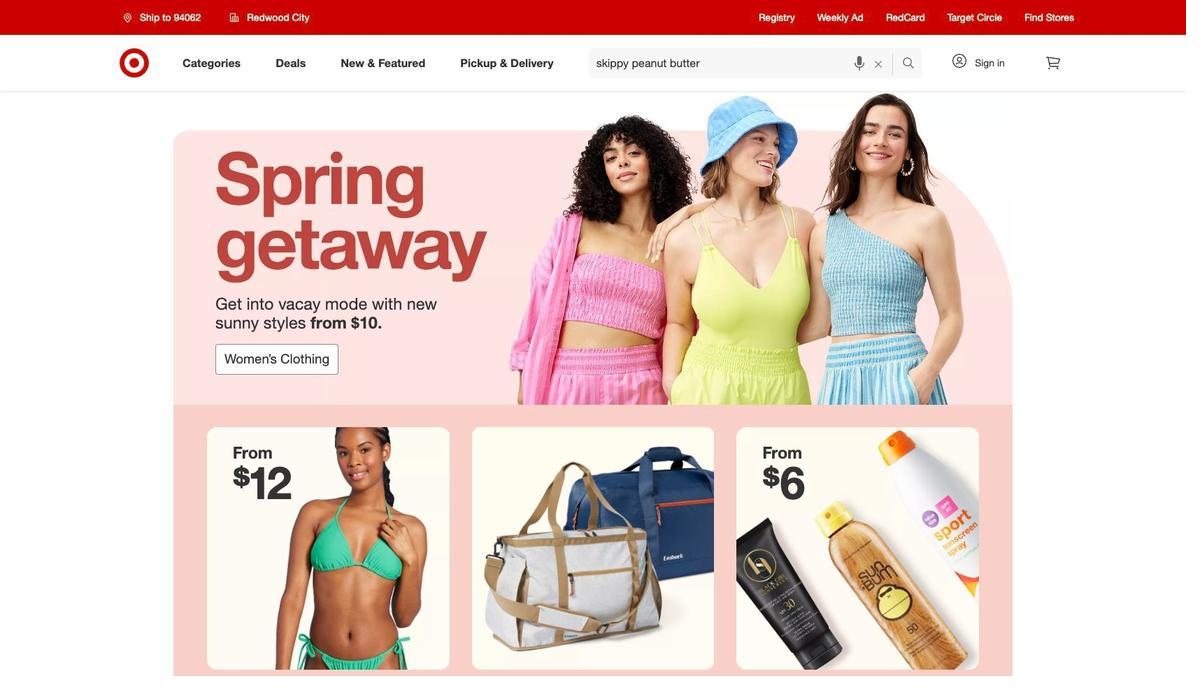 Task type: vqa. For each thing, say whether or not it's contained in the screenshot.
chat
no



Task type: describe. For each thing, give the bounding box(es) containing it.
What can we help you find? suggestions appear below search field
[[588, 48, 906, 78]]

spring getaway image
[[173, 91, 1013, 405]]



